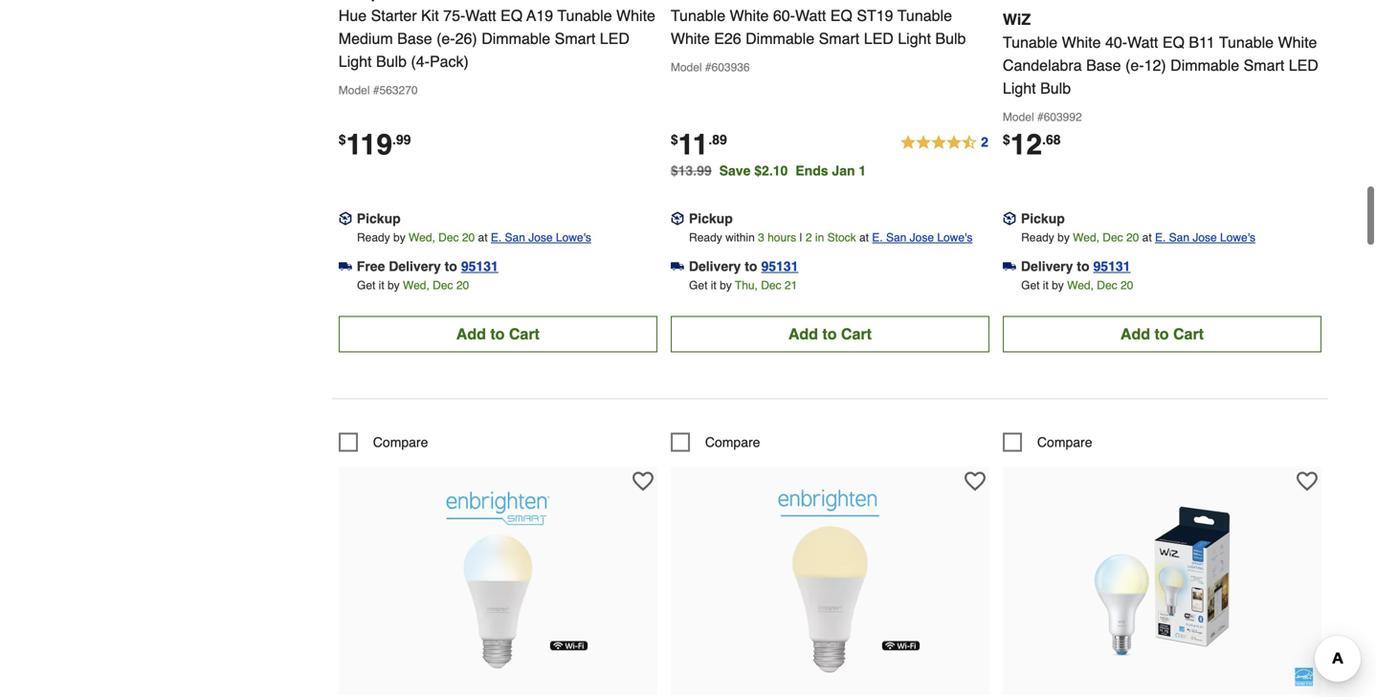 Task type: describe. For each thing, give the bounding box(es) containing it.
led for hue starter kit 75-watt eq a19 tunable white medium base (e-26) dimmable smart led light bulb (4-pack)
[[600, 30, 630, 47]]

in
[[816, 231, 824, 244]]

1 95131 from the left
[[461, 259, 499, 274]]

compare for 5001988363 element
[[705, 435, 761, 450]]

compare for 5014017979 element at the bottom right of the page
[[1038, 435, 1093, 450]]

2 jose from the left
[[910, 231, 934, 244]]

e. san jose lowe's button for second 95131 button from left
[[872, 228, 973, 247]]

led for wiz tunable white 40-watt eq b11 tunable white candelabra base (e-12) dimmable smart led light bulb
[[1289, 56, 1319, 74]]

e26
[[714, 30, 742, 47]]

1 add to cart button from the left
[[339, 316, 658, 353]]

eq for tunable
[[1163, 33, 1185, 51]]

tunable up e26
[[671, 7, 726, 24]]

get for truck filled image corresponding to delivery to
[[689, 279, 708, 292]]

model for tunable white 60-watt eq st19 tunable white e26 dimmable smart led light bulb
[[671, 61, 702, 74]]

2 button
[[900, 132, 990, 154]]

# for tunable white 60-watt eq st19 tunable white e26 dimmable smart led light bulb
[[705, 61, 712, 74]]

95131 for get it by thu, dec 21
[[761, 259, 799, 274]]

pickup image for truck filled icon
[[1003, 212, 1017, 226]]

san for delivery to 95131
[[1169, 231, 1190, 244]]

dimmable for tunable
[[1171, 56, 1240, 74]]

watt for tunable
[[1128, 33, 1159, 51]]

tunable up candelabra
[[1003, 33, 1058, 51]]

jan
[[832, 163, 855, 178]]

tunable inside hue starter kit 75-watt eq a19 tunable white medium base (e-26) dimmable smart led light bulb (4-pack)
[[558, 7, 612, 24]]

dec for truck filled image corresponding to delivery to
[[761, 279, 782, 292]]

603936
[[712, 61, 750, 74]]

lowe's for delivery to 95131
[[1221, 231, 1256, 244]]

smart for hue starter kit 75-watt eq a19 tunable white medium base (e-26) dimmable smart led light bulb (4-pack)
[[555, 30, 596, 47]]

e. for free delivery to 95131
[[491, 231, 502, 244]]

delivery to 95131 for wed,
[[1021, 259, 1131, 274]]

jose for free delivery to 95131
[[529, 231, 553, 244]]

hue starter kit 75-watt eq a19 tunable white medium base (e-26) dimmable smart led light bulb (4-pack) link
[[339, 0, 658, 73]]

26)
[[455, 30, 477, 47]]

3 95131 button from the left
[[1094, 257, 1131, 276]]

b11
[[1189, 33, 1215, 51]]

eq inside tunable white 60-watt eq st19 tunable white e26 dimmable smart led light bulb
[[831, 7, 853, 24]]

model # 603936
[[671, 61, 750, 74]]

it for second 95131 button from left
[[711, 279, 717, 292]]

pickup image for truck filled image corresponding to delivery to
[[671, 212, 684, 226]]

smart for wiz tunable white 40-watt eq b11 tunable white candelabra base (e-12) dimmable smart led light bulb
[[1244, 56, 1285, 74]]

it for 3rd 95131 button from the right
[[379, 279, 385, 292]]

4.5 stars image
[[900, 132, 990, 154]]

add to cart for 2nd add to cart 'button' from right
[[789, 325, 872, 343]]

ready for free delivery to truck filled image
[[357, 231, 390, 244]]

.99
[[392, 132, 411, 147]]

$ for 12
[[1003, 132, 1011, 147]]

free
[[357, 259, 385, 274]]

ready for truck filled image corresponding to delivery to
[[689, 231, 723, 244]]

smart inside tunable white 60-watt eq st19 tunable white e26 dimmable smart led light bulb
[[819, 30, 860, 47]]

563270
[[380, 84, 418, 97]]

base for white
[[1087, 56, 1122, 74]]

truck filled image
[[1003, 260, 1017, 273]]

medium
[[339, 30, 393, 47]]

(4-
[[411, 53, 430, 70]]

$13.99
[[671, 163, 712, 178]]

add to cart for 3rd add to cart 'button' from the right
[[456, 325, 540, 343]]

tunable white 60-watt eq st19 tunable white e26 dimmable smart led light bulb
[[671, 7, 966, 47]]

hours
[[768, 231, 797, 244]]

ready by wed, dec 20 at e. san jose lowe's for 95131
[[1022, 231, 1256, 244]]

delivery for get it by wed, dec 20
[[1021, 259, 1074, 274]]

wiz tunable white 40-watt eq b11 tunable white candelabra base (e-12) dimmable smart led light bulb
[[1003, 10, 1319, 97]]

2 lowe's from the left
[[938, 231, 973, 244]]

3 add to cart button from the left
[[1003, 316, 1322, 353]]

$ 119 .99
[[339, 128, 411, 161]]

75-
[[443, 7, 466, 24]]

ends
[[796, 163, 829, 178]]

bulb for hue starter kit 75-watt eq a19 tunable white medium base (e-26) dimmable smart led light bulb (4-pack)
[[376, 53, 407, 70]]

hue starter kit 75-watt eq a19 tunable white medium base (e-26) dimmable smart led light bulb (4-pack)
[[339, 7, 656, 70]]

ends jan 1 element
[[796, 163, 874, 178]]

ready by wed, dec 20 at e. san jose lowe's for to
[[357, 231, 591, 244]]

light inside tunable white 60-watt eq st19 tunable white e26 dimmable smart led light bulb
[[898, 30, 931, 47]]

model # 603992
[[1003, 110, 1082, 124]]

model # 563270
[[339, 84, 418, 97]]

starter
[[371, 7, 417, 24]]

2 horizontal spatial #
[[1038, 110, 1044, 124]]

# for hue starter kit 75-watt eq a19 tunable white medium base (e-26) dimmable smart led light bulb (4-pack)
[[373, 84, 380, 97]]

$2.10
[[755, 163, 788, 178]]

savings save $2.10 element
[[720, 163, 874, 178]]

get for free delivery to truck filled image
[[357, 279, 376, 292]]

21
[[785, 279, 798, 292]]

truck filled image for delivery to
[[671, 260, 684, 273]]

tunable right "st19"
[[898, 7, 952, 24]]

lowe's for free delivery to 95131
[[556, 231, 591, 244]]

within
[[726, 231, 755, 244]]

actual price $12.68 element
[[1003, 128, 1061, 161]]

1 add from the left
[[456, 325, 486, 343]]

2 add to cart button from the left
[[671, 316, 990, 353]]

3 add from the left
[[1121, 325, 1151, 343]]

60-
[[773, 7, 796, 24]]

watt for starter
[[466, 7, 496, 24]]

(e- for 26)
[[437, 30, 455, 47]]

dimmable for starter
[[482, 30, 551, 47]]

candelabra
[[1003, 56, 1082, 74]]

2 e. from the left
[[872, 231, 883, 244]]

1 cart from the left
[[509, 325, 540, 343]]

at for delivery to 95131
[[1143, 231, 1152, 244]]

dec for free delivery to truck filled image
[[433, 279, 453, 292]]

wiz tunable white 100-watt eq a21 tunable white e26 dimmable smart led light bulb image
[[1057, 477, 1268, 688]]



Task type: locate. For each thing, give the bounding box(es) containing it.
1 get it by wed, dec 20 from the left
[[357, 279, 469, 292]]

603992
[[1044, 110, 1082, 124]]

2 vertical spatial #
[[1038, 110, 1044, 124]]

1 e. san jose lowe's button from the left
[[491, 228, 591, 247]]

watt left "st19"
[[796, 7, 826, 24]]

2 95131 from the left
[[761, 259, 799, 274]]

1 horizontal spatial e. san jose lowe's button
[[872, 228, 973, 247]]

(e- for 12)
[[1126, 56, 1145, 74]]

2 horizontal spatial smart
[[1244, 56, 1285, 74]]

2 vertical spatial light
[[1003, 79, 1036, 97]]

2 at from the left
[[860, 231, 869, 244]]

$ up was price $13.99 element
[[671, 132, 678, 147]]

1 horizontal spatial jose
[[910, 231, 934, 244]]

95131 for get it by wed, dec 20
[[1094, 259, 1131, 274]]

bulb
[[936, 30, 966, 47], [376, 53, 407, 70], [1041, 79, 1071, 97]]

e. for delivery to 95131
[[1155, 231, 1166, 244]]

white inside hue starter kit 75-watt eq a19 tunable white medium base (e-26) dimmable smart led light bulb (4-pack)
[[617, 7, 656, 24]]

eq for starter
[[501, 7, 523, 24]]

e. san jose lowe's button for 1st 95131 button from the right
[[1155, 228, 1256, 247]]

0 horizontal spatial lowe's
[[556, 231, 591, 244]]

light for wiz tunable white 40-watt eq b11 tunable white candelabra base (e-12) dimmable smart led light bulb
[[1003, 79, 1036, 97]]

smart inside wiz tunable white 40-watt eq b11 tunable white candelabra base (e-12) dimmable smart led light bulb
[[1244, 56, 1285, 74]]

wiztunable white 100-watt eq a21 tunable white e26 dimmable smart led light bulb element
[[1003, 468, 1322, 695]]

watt up "26)"
[[466, 7, 496, 24]]

ready within 3 hours | 2 in stock at e. san jose lowe's
[[689, 231, 973, 244]]

$ 11 .89
[[671, 128, 727, 161]]

ready for truck filled icon
[[1022, 231, 1055, 244]]

model left '563270'
[[339, 84, 370, 97]]

119
[[346, 128, 392, 161]]

2 e. san jose lowe's button from the left
[[872, 228, 973, 247]]

(e- down 40-
[[1126, 56, 1145, 74]]

2 delivery from the left
[[689, 259, 741, 274]]

1 heart outline image from the left
[[633, 471, 654, 492]]

pickup up free
[[357, 211, 401, 226]]

2 add from the left
[[789, 325, 818, 343]]

$ for 119
[[339, 132, 346, 147]]

5001988363 element
[[671, 433, 761, 452]]

2 cart from the left
[[841, 325, 872, 343]]

dec
[[439, 231, 459, 244], [1103, 231, 1124, 244], [433, 279, 453, 292], [761, 279, 782, 292], [1097, 279, 1118, 292]]

1 vertical spatial base
[[1087, 56, 1122, 74]]

2 horizontal spatial lowe's
[[1221, 231, 1256, 244]]

3 95131 from the left
[[1094, 259, 1131, 274]]

3 e. san jose lowe's button from the left
[[1155, 228, 1256, 247]]

0 horizontal spatial add to cart button
[[339, 316, 658, 353]]

base inside wiz tunable white 40-watt eq b11 tunable white candelabra base (e-12) dimmable smart led light bulb
[[1087, 56, 1122, 74]]

pack)
[[430, 53, 469, 70]]

1 add to cart from the left
[[456, 325, 540, 343]]

add
[[456, 325, 486, 343], [789, 325, 818, 343], [1121, 325, 1151, 343]]

1 vertical spatial 2
[[806, 231, 812, 244]]

compare inside 5001988363 element
[[705, 435, 761, 450]]

$ inside $ 11 .89
[[671, 132, 678, 147]]

2 horizontal spatial model
[[1003, 110, 1034, 124]]

wiz
[[1003, 10, 1031, 28]]

1 vertical spatial (e-
[[1126, 56, 1145, 74]]

1 horizontal spatial enbrighten 60-watt eq a19 tunable white e26 dimmable smart led light bulb image
[[725, 477, 936, 688]]

2 heart outline image from the left
[[965, 471, 986, 492]]

actual price $11.89 element
[[671, 128, 727, 161]]

0 horizontal spatial pickup image
[[339, 212, 352, 226]]

tunable
[[558, 7, 612, 24], [671, 7, 726, 24], [898, 7, 952, 24], [1003, 33, 1058, 51], [1220, 33, 1274, 51]]

1 pickup image from the left
[[339, 212, 352, 226]]

0 horizontal spatial truck filled image
[[339, 260, 352, 273]]

lowe's
[[556, 231, 591, 244], [938, 231, 973, 244], [1221, 231, 1256, 244]]

95131
[[461, 259, 499, 274], [761, 259, 799, 274], [1094, 259, 1131, 274]]

watt
[[466, 7, 496, 24], [796, 7, 826, 24], [1128, 33, 1159, 51]]

wed,
[[409, 231, 435, 244], [1073, 231, 1100, 244], [403, 279, 430, 292], [1068, 279, 1094, 292]]

energy star qualified image
[[1295, 668, 1314, 687]]

$13.99 save $2.10 ends jan 1
[[671, 163, 867, 178]]

pickup image
[[339, 212, 352, 226], [671, 212, 684, 226], [1003, 212, 1017, 226]]

2 horizontal spatial cart
[[1174, 325, 1204, 343]]

0 horizontal spatial (e-
[[437, 30, 455, 47]]

0 vertical spatial #
[[705, 61, 712, 74]]

1 horizontal spatial ready by wed, dec 20 at e. san jose lowe's
[[1022, 231, 1256, 244]]

2 horizontal spatial add to cart button
[[1003, 316, 1322, 353]]

free delivery to 95131
[[357, 259, 499, 274]]

.68
[[1043, 132, 1061, 147]]

eq
[[501, 7, 523, 24], [831, 7, 853, 24], [1163, 33, 1185, 51]]

cart
[[509, 325, 540, 343], [841, 325, 872, 343], [1174, 325, 1204, 343]]

ready up free
[[357, 231, 390, 244]]

0 vertical spatial light
[[898, 30, 931, 47]]

1 horizontal spatial get
[[689, 279, 708, 292]]

smart
[[555, 30, 596, 47], [819, 30, 860, 47], [1244, 56, 1285, 74]]

compare inside 5014017979 element
[[1038, 435, 1093, 450]]

2 horizontal spatial bulb
[[1041, 79, 1071, 97]]

2 horizontal spatial led
[[1289, 56, 1319, 74]]

3 delivery from the left
[[1021, 259, 1074, 274]]

5014017979 element
[[1003, 433, 1093, 452]]

2 get it by wed, dec 20 from the left
[[1022, 279, 1134, 292]]

2 pickup from the left
[[689, 211, 733, 226]]

3 ready from the left
[[1022, 231, 1055, 244]]

3
[[758, 231, 765, 244]]

watt inside hue starter kit 75-watt eq a19 tunable white medium base (e-26) dimmable smart led light bulb (4-pack)
[[466, 7, 496, 24]]

bulb inside hue starter kit 75-watt eq a19 tunable white medium base (e-26) dimmable smart led light bulb (4-pack)
[[376, 53, 407, 70]]

add to cart
[[456, 325, 540, 343], [789, 325, 872, 343], [1121, 325, 1204, 343]]

model up the 12
[[1003, 110, 1034, 124]]

watt up 12)
[[1128, 33, 1159, 51]]

get it by wed, dec 20 for to
[[1022, 279, 1134, 292]]

3 heart outline image from the left
[[1297, 471, 1318, 492]]

12)
[[1145, 56, 1167, 74]]

1 horizontal spatial add to cart button
[[671, 316, 990, 353]]

3 lowe's from the left
[[1221, 231, 1256, 244]]

0 horizontal spatial jose
[[529, 231, 553, 244]]

|
[[800, 231, 803, 244]]

1 horizontal spatial cart
[[841, 325, 872, 343]]

3 get from the left
[[1022, 279, 1040, 292]]

eq left "st19"
[[831, 7, 853, 24]]

5001988367 element
[[339, 433, 428, 452]]

0 horizontal spatial smart
[[555, 30, 596, 47]]

2 inside 4.5 stars "image"
[[981, 134, 989, 150]]

san for free delivery to 95131
[[505, 231, 525, 244]]

st19
[[857, 7, 894, 24]]

2 san from the left
[[886, 231, 907, 244]]

0 horizontal spatial 95131
[[461, 259, 499, 274]]

$ left ".99"
[[339, 132, 346, 147]]

hue
[[339, 7, 367, 24]]

led inside wiz tunable white 40-watt eq b11 tunable white candelabra base (e-12) dimmable smart led light bulb
[[1289, 56, 1319, 74]]

bulb inside wiz tunable white 40-watt eq b11 tunable white candelabra base (e-12) dimmable smart led light bulb
[[1041, 79, 1071, 97]]

dimmable down 'a19'
[[482, 30, 551, 47]]

ready down actual price $12.68 element at top
[[1022, 231, 1055, 244]]

0 horizontal spatial delivery to 95131
[[689, 259, 799, 274]]

delivery to 95131 for thu,
[[689, 259, 799, 274]]

dimmable down 60-
[[746, 30, 815, 47]]

3 add to cart from the left
[[1121, 325, 1204, 343]]

delivery to 95131
[[689, 259, 799, 274], [1021, 259, 1131, 274]]

# up the .68
[[1038, 110, 1044, 124]]

2 vertical spatial bulb
[[1041, 79, 1071, 97]]

2 truck filled image from the left
[[671, 260, 684, 273]]

e. san jose lowe's button
[[491, 228, 591, 247], [872, 228, 973, 247], [1155, 228, 1256, 247]]

2 add to cart from the left
[[789, 325, 872, 343]]

by
[[393, 231, 406, 244], [1058, 231, 1070, 244], [388, 279, 400, 292], [720, 279, 732, 292], [1052, 279, 1064, 292]]

2 ready from the left
[[689, 231, 723, 244]]

1 lowe's from the left
[[556, 231, 591, 244]]

delivery for get it by thu, dec 21
[[689, 259, 741, 274]]

base for kit
[[397, 30, 432, 47]]

1 jose from the left
[[529, 231, 553, 244]]

smart inside hue starter kit 75-watt eq a19 tunable white medium base (e-26) dimmable smart led light bulb (4-pack)
[[555, 30, 596, 47]]

0 horizontal spatial led
[[600, 30, 630, 47]]

2 pickup image from the left
[[671, 212, 684, 226]]

led inside tunable white 60-watt eq st19 tunable white e26 dimmable smart led light bulb
[[864, 30, 894, 47]]

1 horizontal spatial $
[[671, 132, 678, 147]]

0 horizontal spatial pickup
[[357, 211, 401, 226]]

model left 603936
[[671, 61, 702, 74]]

3 jose from the left
[[1193, 231, 1217, 244]]

0 horizontal spatial get it by wed, dec 20
[[357, 279, 469, 292]]

light
[[898, 30, 931, 47], [339, 53, 372, 70], [1003, 79, 1036, 97]]

jose for delivery to 95131
[[1193, 231, 1217, 244]]

3 compare from the left
[[1038, 435, 1093, 450]]

1 e. from the left
[[491, 231, 502, 244]]

base up (4- at top left
[[397, 30, 432, 47]]

get it by wed, dec 20 for delivery
[[357, 279, 469, 292]]

1 horizontal spatial delivery
[[689, 259, 741, 274]]

0 horizontal spatial ready by wed, dec 20 at e. san jose lowe's
[[357, 231, 591, 244]]

base down 40-
[[1087, 56, 1122, 74]]

truck filled image
[[339, 260, 352, 273], [671, 260, 684, 273]]

pickup image down '119'
[[339, 212, 352, 226]]

1 horizontal spatial at
[[860, 231, 869, 244]]

2 vertical spatial model
[[1003, 110, 1034, 124]]

e. san jose lowe's button for 3rd 95131 button from the right
[[491, 228, 591, 247]]

1 ready by wed, dec 20 at e. san jose lowe's from the left
[[357, 231, 591, 244]]

kit
[[421, 7, 439, 24]]

pickup image up truck filled icon
[[1003, 212, 1017, 226]]

1 delivery from the left
[[389, 259, 441, 274]]

1 horizontal spatial pickup
[[689, 211, 733, 226]]

(e- up "pack)" at left
[[437, 30, 455, 47]]

light inside hue starter kit 75-watt eq a19 tunable white medium base (e-26) dimmable smart led light bulb (4-pack)
[[339, 53, 372, 70]]

1 horizontal spatial san
[[886, 231, 907, 244]]

dimmable down b11
[[1171, 56, 1240, 74]]

pickup image for free delivery to truck filled image
[[339, 212, 352, 226]]

(e- inside wiz tunable white 40-watt eq b11 tunable white candelabra base (e-12) dimmable smart led light bulb
[[1126, 56, 1145, 74]]

1 $ from the left
[[339, 132, 346, 147]]

2 horizontal spatial 95131
[[1094, 259, 1131, 274]]

2 delivery to 95131 from the left
[[1021, 259, 1131, 274]]

delivery right free
[[389, 259, 441, 274]]

0 horizontal spatial e. san jose lowe's button
[[491, 228, 591, 247]]

0 horizontal spatial san
[[505, 231, 525, 244]]

2 get from the left
[[689, 279, 708, 292]]

$ inside $ 12 .68
[[1003, 132, 1011, 147]]

add to cart for 1st add to cart 'button' from right
[[1121, 325, 1204, 343]]

enbrighten 60-watt eq a19 tunable white e26 dimmable smart led light bulb image
[[393, 477, 603, 688], [725, 477, 936, 688]]

a19
[[527, 7, 554, 24]]

base
[[397, 30, 432, 47], [1087, 56, 1122, 74]]

0 horizontal spatial $
[[339, 132, 346, 147]]

model
[[671, 61, 702, 74], [339, 84, 370, 97], [1003, 110, 1034, 124]]

3 $ from the left
[[1003, 132, 1011, 147]]

dimmable inside hue starter kit 75-watt eq a19 tunable white medium base (e-26) dimmable smart led light bulb (4-pack)
[[482, 30, 551, 47]]

dimmable inside tunable white 60-watt eq st19 tunable white e26 dimmable smart led light bulb
[[746, 30, 815, 47]]

ready
[[357, 231, 390, 244], [689, 231, 723, 244], [1022, 231, 1055, 244]]

20
[[462, 231, 475, 244], [1127, 231, 1139, 244], [456, 279, 469, 292], [1121, 279, 1134, 292]]

# up .89
[[705, 61, 712, 74]]

2 horizontal spatial eq
[[1163, 33, 1185, 51]]

.89
[[709, 132, 727, 147]]

2 horizontal spatial it
[[1043, 279, 1049, 292]]

ready left the within
[[689, 231, 723, 244]]

1 horizontal spatial model
[[671, 61, 702, 74]]

watt inside tunable white 60-watt eq st19 tunable white e26 dimmable smart led light bulb
[[796, 7, 826, 24]]

1 horizontal spatial it
[[711, 279, 717, 292]]

1 horizontal spatial base
[[1087, 56, 1122, 74]]

(e- inside hue starter kit 75-watt eq a19 tunable white medium base (e-26) dimmable smart led light bulb (4-pack)
[[437, 30, 455, 47]]

0 horizontal spatial ready
[[357, 231, 390, 244]]

pickup down actual price $12.68 element at top
[[1021, 211, 1065, 226]]

2 left the 12
[[981, 134, 989, 150]]

2 horizontal spatial ready
[[1022, 231, 1055, 244]]

dec for truck filled icon
[[1097, 279, 1118, 292]]

1 horizontal spatial bulb
[[936, 30, 966, 47]]

2 horizontal spatial add to cart
[[1121, 325, 1204, 343]]

2 horizontal spatial at
[[1143, 231, 1152, 244]]

to
[[445, 259, 457, 274], [745, 259, 758, 274], [1077, 259, 1090, 274], [490, 325, 505, 343], [823, 325, 837, 343], [1155, 325, 1169, 343]]

2 horizontal spatial pickup
[[1021, 211, 1065, 226]]

0 horizontal spatial at
[[478, 231, 488, 244]]

1 get from the left
[[357, 279, 376, 292]]

2 ready by wed, dec 20 at e. san jose lowe's from the left
[[1022, 231, 1256, 244]]

3 it from the left
[[1043, 279, 1049, 292]]

delivery
[[389, 259, 441, 274], [689, 259, 741, 274], [1021, 259, 1074, 274]]

2 horizontal spatial e. san jose lowe's button
[[1155, 228, 1256, 247]]

led
[[600, 30, 630, 47], [864, 30, 894, 47], [1289, 56, 1319, 74]]

2 $ from the left
[[671, 132, 678, 147]]

led inside hue starter kit 75-watt eq a19 tunable white medium base (e-26) dimmable smart led light bulb (4-pack)
[[600, 30, 630, 47]]

95131 button
[[461, 257, 499, 276], [761, 257, 799, 276], [1094, 257, 1131, 276]]

get
[[357, 279, 376, 292], [689, 279, 708, 292], [1022, 279, 1040, 292]]

1 horizontal spatial get it by wed, dec 20
[[1022, 279, 1134, 292]]

2 horizontal spatial compare
[[1038, 435, 1093, 450]]

was price $13.99 element
[[671, 158, 720, 178]]

1 horizontal spatial #
[[705, 61, 712, 74]]

compare inside 5001988367 element
[[373, 435, 428, 450]]

1 horizontal spatial eq
[[831, 7, 853, 24]]

2 horizontal spatial pickup image
[[1003, 212, 1017, 226]]

1 horizontal spatial lowe's
[[938, 231, 973, 244]]

1 vertical spatial bulb
[[376, 53, 407, 70]]

0 horizontal spatial light
[[339, 53, 372, 70]]

watt inside wiz tunable white 40-watt eq b11 tunable white candelabra base (e-12) dimmable smart led light bulb
[[1128, 33, 1159, 51]]

0 horizontal spatial add
[[456, 325, 486, 343]]

0 horizontal spatial bulb
[[376, 53, 407, 70]]

0 vertical spatial 2
[[981, 134, 989, 150]]

1
[[859, 163, 867, 178]]

2 enbrighten 60-watt eq a19 tunable white e26 dimmable smart led light bulb image from the left
[[725, 477, 936, 688]]

3 e. from the left
[[1155, 231, 1166, 244]]

0 horizontal spatial e.
[[491, 231, 502, 244]]

1 ready from the left
[[357, 231, 390, 244]]

dimmable
[[482, 30, 551, 47], [746, 30, 815, 47], [1171, 56, 1240, 74]]

0 vertical spatial (e-
[[437, 30, 455, 47]]

pickup image down $13.99
[[671, 212, 684, 226]]

pickup up the within
[[689, 211, 733, 226]]

0 horizontal spatial cart
[[509, 325, 540, 343]]

truck filled image for free delivery to
[[339, 260, 352, 273]]

1 95131 button from the left
[[461, 257, 499, 276]]

actual price $119.99 element
[[339, 128, 411, 161]]

1 horizontal spatial 2
[[981, 134, 989, 150]]

1 delivery to 95131 from the left
[[689, 259, 799, 274]]

2 horizontal spatial 95131 button
[[1094, 257, 1131, 276]]

2 horizontal spatial dimmable
[[1171, 56, 1240, 74]]

compare for 5001988367 element
[[373, 435, 428, 450]]

#
[[705, 61, 712, 74], [373, 84, 380, 97], [1038, 110, 1044, 124]]

1 horizontal spatial e.
[[872, 231, 883, 244]]

at for free delivery to 95131
[[478, 231, 488, 244]]

stock
[[828, 231, 856, 244]]

light inside wiz tunable white 40-watt eq b11 tunable white candelabra base (e-12) dimmable smart led light bulb
[[1003, 79, 1036, 97]]

# down medium
[[373, 84, 380, 97]]

2
[[981, 134, 989, 150], [806, 231, 812, 244]]

0 horizontal spatial add to cart
[[456, 325, 540, 343]]

bulb for wiz tunable white 40-watt eq b11 tunable white candelabra base (e-12) dimmable smart led light bulb
[[1041, 79, 1071, 97]]

eq left 'a19'
[[501, 7, 523, 24]]

11
[[678, 128, 709, 161]]

1 pickup from the left
[[357, 211, 401, 226]]

1 it from the left
[[379, 279, 385, 292]]

delivery right truck filled icon
[[1021, 259, 1074, 274]]

eq inside wiz tunable white 40-watt eq b11 tunable white candelabra base (e-12) dimmable smart led light bulb
[[1163, 33, 1185, 51]]

2 right |
[[806, 231, 812, 244]]

light for hue starter kit 75-watt eq a19 tunable white medium base (e-26) dimmable smart led light bulb (4-pack)
[[339, 53, 372, 70]]

1 horizontal spatial led
[[864, 30, 894, 47]]

save
[[720, 163, 751, 178]]

delivery to 95131 up the get it by thu, dec 21
[[689, 259, 799, 274]]

(e-
[[437, 30, 455, 47], [1126, 56, 1145, 74]]

2 horizontal spatial watt
[[1128, 33, 1159, 51]]

pickup
[[357, 211, 401, 226], [689, 211, 733, 226], [1021, 211, 1065, 226]]

get it by thu, dec 21
[[689, 279, 798, 292]]

1 horizontal spatial watt
[[796, 7, 826, 24]]

2 95131 button from the left
[[761, 257, 799, 276]]

0 vertical spatial model
[[671, 61, 702, 74]]

add to cart button
[[339, 316, 658, 353], [671, 316, 990, 353], [1003, 316, 1322, 353]]

1 horizontal spatial light
[[898, 30, 931, 47]]

1 horizontal spatial pickup image
[[671, 212, 684, 226]]

white
[[617, 7, 656, 24], [730, 7, 769, 24], [671, 30, 710, 47], [1062, 33, 1101, 51], [1278, 33, 1318, 51]]

1 truck filled image from the left
[[339, 260, 352, 273]]

jose
[[529, 231, 553, 244], [910, 231, 934, 244], [1193, 231, 1217, 244]]

tunable white 60-watt eq st19 tunable white e26 dimmable smart led light bulb link
[[671, 0, 990, 50]]

$
[[339, 132, 346, 147], [671, 132, 678, 147], [1003, 132, 1011, 147]]

1 at from the left
[[478, 231, 488, 244]]

0 horizontal spatial watt
[[466, 7, 496, 24]]

ready by wed, dec 20 at e. san jose lowe's
[[357, 231, 591, 244], [1022, 231, 1256, 244]]

get for truck filled icon
[[1022, 279, 1040, 292]]

1 horizontal spatial smart
[[819, 30, 860, 47]]

3 cart from the left
[[1174, 325, 1204, 343]]

0 horizontal spatial delivery
[[389, 259, 441, 274]]

1 san from the left
[[505, 231, 525, 244]]

$ 12 .68
[[1003, 128, 1061, 161]]

0 horizontal spatial model
[[339, 84, 370, 97]]

$ for 11
[[671, 132, 678, 147]]

thu,
[[735, 279, 758, 292]]

0 horizontal spatial eq
[[501, 7, 523, 24]]

$ inside $ 119 .99
[[339, 132, 346, 147]]

delivery to 95131 right truck filled icon
[[1021, 259, 1131, 274]]

2 it from the left
[[711, 279, 717, 292]]

3 san from the left
[[1169, 231, 1190, 244]]

tunable right b11
[[1220, 33, 1274, 51]]

3 at from the left
[[1143, 231, 1152, 244]]

1 compare from the left
[[373, 435, 428, 450]]

1 horizontal spatial add to cart
[[789, 325, 872, 343]]

0 horizontal spatial #
[[373, 84, 380, 97]]

3 pickup from the left
[[1021, 211, 1065, 226]]

0 horizontal spatial heart outline image
[[633, 471, 654, 492]]

1 vertical spatial #
[[373, 84, 380, 97]]

compare
[[373, 435, 428, 450], [705, 435, 761, 450], [1038, 435, 1093, 450]]

dimmable inside wiz tunable white 40-watt eq b11 tunable white candelabra base (e-12) dimmable smart led light bulb
[[1171, 56, 1240, 74]]

2 horizontal spatial jose
[[1193, 231, 1217, 244]]

12
[[1011, 128, 1043, 161]]

1 vertical spatial light
[[339, 53, 372, 70]]

it for 1st 95131 button from the right
[[1043, 279, 1049, 292]]

e.
[[491, 231, 502, 244], [872, 231, 883, 244], [1155, 231, 1166, 244]]

model for hue starter kit 75-watt eq a19 tunable white medium base (e-26) dimmable smart led light bulb (4-pack)
[[339, 84, 370, 97]]

get it by wed, dec 20
[[357, 279, 469, 292], [1022, 279, 1134, 292]]

40-
[[1106, 33, 1128, 51]]

1 horizontal spatial heart outline image
[[965, 471, 986, 492]]

1 enbrighten 60-watt eq a19 tunable white e26 dimmable smart led light bulb image from the left
[[393, 477, 603, 688]]

$ down the model # 603992
[[1003, 132, 1011, 147]]

0 horizontal spatial 2
[[806, 231, 812, 244]]

eq left b11
[[1163, 33, 1185, 51]]

it
[[379, 279, 385, 292], [711, 279, 717, 292], [1043, 279, 1049, 292]]

delivery up the get it by thu, dec 21
[[689, 259, 741, 274]]

at
[[478, 231, 488, 244], [860, 231, 869, 244], [1143, 231, 1152, 244]]

eq inside hue starter kit 75-watt eq a19 tunable white medium base (e-26) dimmable smart led light bulb (4-pack)
[[501, 7, 523, 24]]

tunable right 'a19'
[[558, 7, 612, 24]]

2 compare from the left
[[705, 435, 761, 450]]

0 vertical spatial base
[[397, 30, 432, 47]]

base inside hue starter kit 75-watt eq a19 tunable white medium base (e-26) dimmable smart led light bulb (4-pack)
[[397, 30, 432, 47]]

0 horizontal spatial 95131 button
[[461, 257, 499, 276]]

3 pickup image from the left
[[1003, 212, 1017, 226]]

san
[[505, 231, 525, 244], [886, 231, 907, 244], [1169, 231, 1190, 244]]

heart outline image
[[633, 471, 654, 492], [965, 471, 986, 492], [1297, 471, 1318, 492]]

0 horizontal spatial enbrighten 60-watt eq a19 tunable white e26 dimmable smart led light bulb image
[[393, 477, 603, 688]]

1 horizontal spatial truck filled image
[[671, 260, 684, 273]]

bulb inside tunable white 60-watt eq st19 tunable white e26 dimmable smart led light bulb
[[936, 30, 966, 47]]



Task type: vqa. For each thing, say whether or not it's contained in the screenshot.
( corresponding to 8
no



